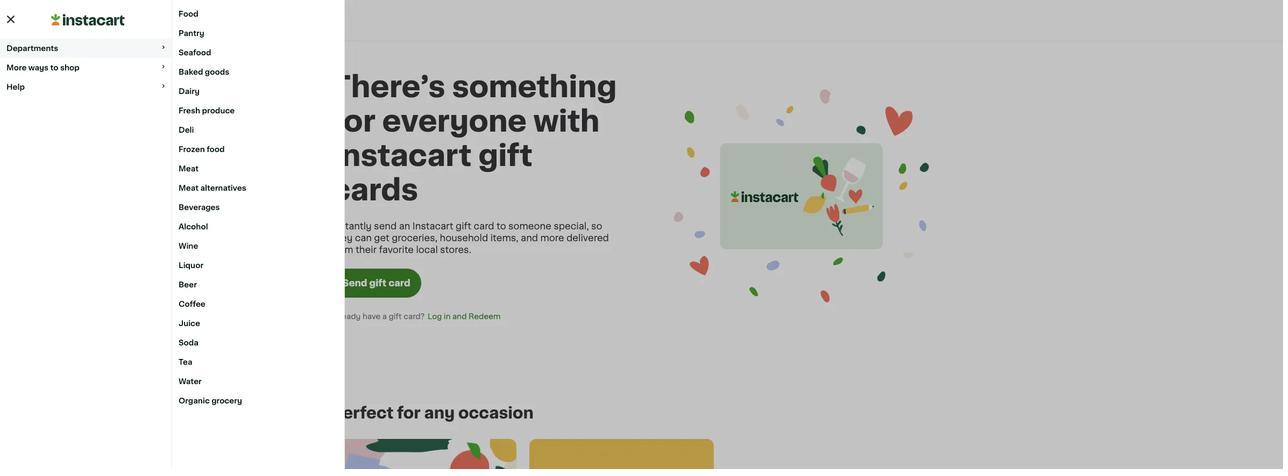 Task type: describe. For each thing, give the bounding box(es) containing it.
everyone
[[382, 107, 527, 136]]

organic
[[179, 398, 210, 405]]

log
[[428, 313, 442, 321]]

instacart logo image
[[51, 14, 125, 26]]

favorite
[[379, 246, 414, 255]]

gift inside the there's something for everyone with instacart gift cards
[[478, 142, 533, 171]]

water
[[179, 378, 202, 386]]

special,
[[554, 222, 589, 231]]

produce
[[202, 107, 235, 115]]

dairy
[[179, 88, 200, 95]]

in
[[444, 313, 451, 321]]

organic grocery link
[[172, 392, 344, 411]]

so
[[591, 222, 602, 231]]

help
[[6, 83, 25, 91]]

household
[[440, 234, 488, 243]]

beer link
[[172, 276, 344, 295]]

already have a gift card? log in and redeem
[[332, 313, 501, 321]]

grocery
[[212, 398, 242, 405]]

meat for meat
[[179, 165, 199, 173]]

get
[[374, 234, 389, 243]]

seafood
[[179, 49, 211, 56]]

log in and redeem button
[[425, 311, 504, 323]]

shop
[[60, 64, 80, 72]]

meat for meat alternatives
[[179, 185, 199, 192]]

there's something for everyone with instacart gift cards
[[332, 73, 617, 205]]

alcohol link
[[172, 217, 344, 237]]

redeem
[[469, 313, 501, 321]]

more
[[541, 234, 564, 243]]

alcohol
[[179, 223, 208, 231]]

beverages
[[179, 204, 220, 211]]

instantly send an instacart gift card to someone special, so they can get groceries, household items, and more delivered from their favorite local stores.
[[332, 222, 609, 255]]

coffee
[[179, 301, 205, 308]]

perfect for any occasion
[[332, 406, 534, 421]]

liquor
[[179, 262, 203, 270]]

local
[[416, 246, 438, 255]]

for inside the there's something for everyone with instacart gift cards
[[332, 107, 376, 136]]

with
[[533, 107, 600, 136]]

gift inside button
[[369, 279, 386, 288]]

instacart inside instantly send an instacart gift card to someone special, so they can get groceries, household items, and more delivered from their favorite local stores.
[[413, 222, 453, 231]]

fresh produce
[[179, 107, 235, 115]]

departments
[[6, 45, 58, 52]]

wine
[[179, 243, 198, 250]]

send gift card
[[342, 279, 410, 288]]

send
[[342, 279, 367, 288]]

0 horizontal spatial and
[[453, 313, 467, 321]]

pantry
[[179, 30, 204, 37]]

seafood link
[[172, 43, 344, 62]]

food link
[[172, 4, 344, 24]]

send
[[374, 222, 397, 231]]

frozen food
[[179, 146, 225, 153]]

departments button
[[0, 39, 172, 58]]

card inside instantly send an instacart gift card to someone special, so they can get groceries, household items, and more delivered from their favorite local stores.
[[474, 222, 494, 231]]

frozen
[[179, 146, 205, 153]]

meat alternatives link
[[172, 179, 344, 198]]

send gift card button
[[332, 269, 421, 298]]

food
[[207, 146, 225, 153]]

dairy link
[[172, 82, 344, 101]]

groceries,
[[392, 234, 438, 243]]

alternatives
[[200, 185, 246, 192]]

card?
[[404, 313, 425, 321]]

and inside instantly send an instacart gift card to someone special, so they can get groceries, household items, and more delivered from their favorite local stores.
[[521, 234, 538, 243]]

fresh produce link
[[172, 101, 344, 121]]

meat alternatives
[[179, 185, 246, 192]]



Task type: vqa. For each thing, say whether or not it's contained in the screenshot.
Everyone at the left top of the page
yes



Task type: locate. For each thing, give the bounding box(es) containing it.
card up household on the left of page
[[474, 222, 494, 231]]

organic grocery
[[179, 398, 242, 405]]

and
[[521, 234, 538, 243], [453, 313, 467, 321]]

to left shop
[[50, 64, 58, 72]]

stores.
[[440, 246, 471, 255]]

gift inside instantly send an instacart gift card to someone special, so they can get groceries, household items, and more delivered from their favorite local stores.
[[456, 222, 471, 231]]

to
[[50, 64, 58, 72], [497, 222, 506, 231]]

baked
[[179, 68, 203, 76]]

someone
[[508, 222, 551, 231]]

instacart up cards
[[332, 142, 472, 171]]

juice
[[179, 320, 200, 328]]

0 vertical spatial to
[[50, 64, 58, 72]]

baked goods link
[[172, 62, 344, 82]]

more ways to shop
[[6, 64, 80, 72]]

fresh
[[179, 107, 200, 115]]

they
[[332, 234, 353, 243]]

0 vertical spatial and
[[521, 234, 538, 243]]

1 horizontal spatial card
[[474, 222, 494, 231]]

a
[[383, 313, 387, 321]]

instacart inside the there's something for everyone with instacart gift cards
[[332, 142, 472, 171]]

their
[[356, 246, 377, 255]]

deli link
[[172, 121, 344, 140]]

cards
[[332, 176, 418, 205]]

frozen food link
[[172, 140, 344, 159]]

1 vertical spatial instacart
[[413, 222, 453, 231]]

any
[[424, 406, 455, 421]]

goods
[[205, 68, 229, 76]]

instacart up groceries,
[[413, 222, 453, 231]]

and down someone
[[521, 234, 538, 243]]

ways
[[28, 64, 48, 72]]

1 vertical spatial for
[[397, 406, 421, 421]]

0 horizontal spatial for
[[332, 107, 376, 136]]

soda link
[[172, 334, 344, 353]]

water link
[[172, 372, 344, 392]]

0 horizontal spatial card
[[389, 279, 410, 288]]

close main menu image
[[4, 13, 17, 26]]

perfect
[[332, 406, 394, 421]]

instacart home image
[[39, 13, 119, 26]]

and right in
[[453, 313, 467, 321]]

main menu dialog
[[0, 0, 1283, 470]]

1 horizontal spatial to
[[497, 222, 506, 231]]

to up items,
[[497, 222, 506, 231]]

more
[[6, 64, 27, 72]]

meat up beverages
[[179, 185, 199, 192]]

liquor link
[[172, 256, 344, 276]]

gift
[[478, 142, 533, 171], [456, 222, 471, 231], [369, 279, 386, 288], [389, 313, 402, 321]]

1 vertical spatial to
[[497, 222, 506, 231]]

help button
[[0, 77, 172, 97]]

tea link
[[172, 353, 344, 372]]

card down favorite
[[389, 279, 410, 288]]

tea
[[179, 359, 192, 366]]

instacart
[[332, 142, 472, 171], [413, 222, 453, 231]]

0 vertical spatial instacart
[[332, 142, 472, 171]]

1 horizontal spatial and
[[521, 234, 538, 243]]

items,
[[491, 234, 519, 243]]

wine link
[[172, 237, 344, 256]]

beverages link
[[172, 198, 344, 217]]

coffee link
[[172, 295, 344, 314]]

0 vertical spatial meat
[[179, 165, 199, 173]]

1 horizontal spatial for
[[397, 406, 421, 421]]

meat down frozen
[[179, 165, 199, 173]]

beer
[[179, 281, 197, 289]]

have
[[363, 313, 381, 321]]

can
[[355, 234, 372, 243]]

1 meat from the top
[[179, 165, 199, 173]]

pantry link
[[172, 24, 344, 43]]

1 vertical spatial and
[[453, 313, 467, 321]]

1 vertical spatial meat
[[179, 185, 199, 192]]

juice link
[[172, 314, 344, 334]]

delivered
[[567, 234, 609, 243]]

already
[[332, 313, 361, 321]]

to inside instantly send an instacart gift card to someone special, so they can get groceries, household items, and more delivered from their favorite local stores.
[[497, 222, 506, 231]]

card inside button
[[389, 279, 410, 288]]

instacart gift card image
[[659, 59, 952, 334]]

2 meat from the top
[[179, 185, 199, 192]]

occasion
[[458, 406, 534, 421]]

for down the there's
[[332, 107, 376, 136]]

for
[[332, 107, 376, 136], [397, 406, 421, 421]]

to inside 'more ways to shop' dropdown button
[[50, 64, 58, 72]]

deli
[[179, 126, 194, 134]]

something
[[452, 73, 617, 102]]

for left any
[[397, 406, 421, 421]]

1 vertical spatial card
[[389, 279, 410, 288]]

more ways to shop button
[[0, 58, 172, 77]]

food
[[179, 10, 198, 18]]

meat link
[[172, 159, 344, 179]]

an
[[399, 222, 410, 231]]

from
[[332, 246, 353, 255]]

0 vertical spatial for
[[332, 107, 376, 136]]

0 vertical spatial card
[[474, 222, 494, 231]]

0 horizontal spatial to
[[50, 64, 58, 72]]

instantly
[[332, 222, 372, 231]]

soda
[[179, 340, 198, 347]]

there's
[[332, 73, 445, 102]]

baked goods
[[179, 68, 229, 76]]



